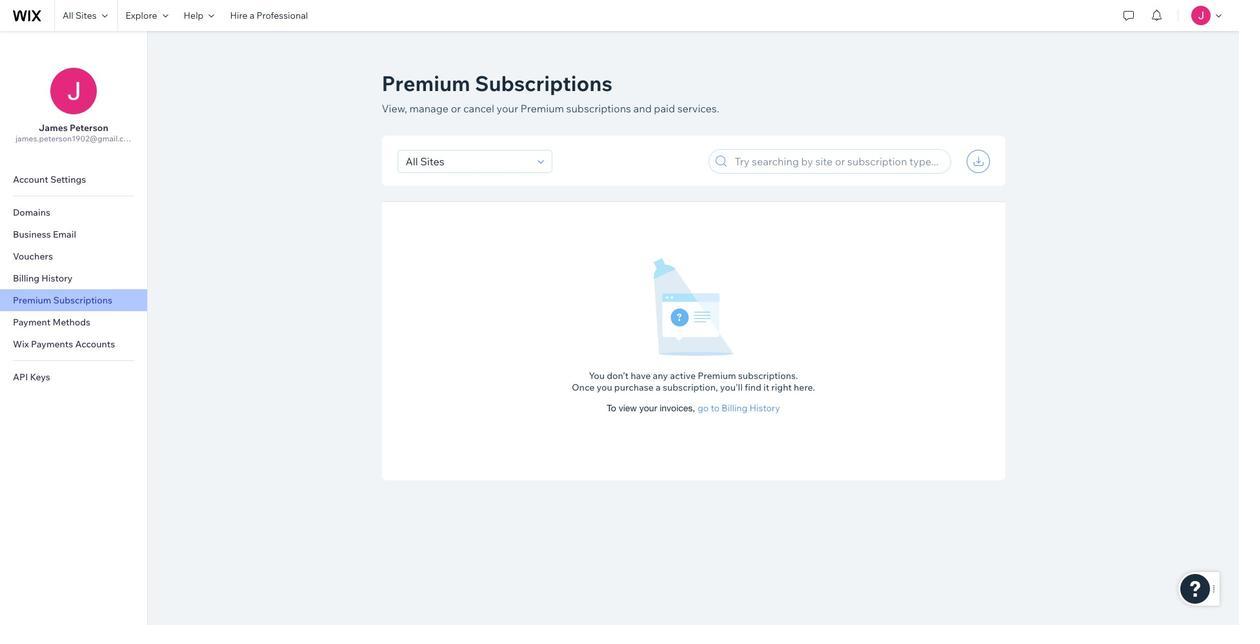 Task type: describe. For each thing, give the bounding box(es) containing it.
subscriptions
[[567, 102, 631, 115]]

go
[[698, 402, 709, 414]]

subscriptions for premium subscriptions
[[53, 294, 112, 306]]

go to billing history link
[[698, 402, 780, 414]]

hire a professional
[[230, 10, 308, 21]]

you'll
[[720, 382, 743, 393]]

api keys link
[[0, 366, 147, 388]]

payment
[[13, 316, 51, 328]]

history inside 'sidebar' element
[[41, 272, 73, 284]]

professional
[[257, 10, 308, 21]]

sidebar element
[[0, 31, 148, 625]]

payments
[[31, 338, 73, 350]]

don't
[[607, 370, 629, 382]]

explore
[[126, 10, 157, 21]]

or
[[451, 102, 461, 115]]

to
[[607, 403, 617, 413]]

peterson
[[70, 122, 108, 134]]

1 vertical spatial history
[[750, 402, 780, 414]]

methods
[[53, 316, 90, 328]]

a inside you don't have any active premium subscriptions. once you purchase a subscription, you'll find it right here.
[[656, 382, 661, 393]]

here.
[[794, 382, 815, 393]]

payment methods
[[13, 316, 90, 328]]

it
[[764, 382, 770, 393]]

premium up manage
[[382, 70, 471, 96]]

james.peterson1902@gmail.com
[[15, 134, 135, 143]]

billing history link
[[0, 267, 147, 289]]

any
[[653, 370, 668, 382]]

your inside premium subscriptions view, manage or cancel your premium subscriptions and paid services.
[[497, 102, 518, 115]]

active
[[670, 370, 696, 382]]

premium left subscriptions
[[521, 102, 564, 115]]

premium subscriptions link
[[0, 289, 147, 311]]

james
[[39, 122, 68, 134]]

keys
[[30, 371, 50, 383]]

server error icon image
[[653, 258, 734, 357]]

wix payments accounts link
[[0, 333, 147, 355]]

have
[[631, 370, 651, 382]]

account
[[13, 174, 48, 185]]

billing inside 'sidebar' element
[[13, 272, 39, 284]]

all sites
[[63, 10, 97, 21]]

your inside to view your invoices, go to billing history
[[640, 403, 658, 413]]

to
[[711, 402, 720, 414]]

right
[[772, 382, 792, 393]]



Task type: vqa. For each thing, say whether or not it's contained in the screenshot.
left your
yes



Task type: locate. For each thing, give the bounding box(es) containing it.
hire a professional link
[[222, 0, 316, 31]]

a
[[250, 10, 255, 21], [656, 382, 661, 393]]

history down it
[[750, 402, 780, 414]]

0 horizontal spatial billing
[[13, 272, 39, 284]]

history up premium subscriptions
[[41, 272, 73, 284]]

history
[[41, 272, 73, 284], [750, 402, 780, 414]]

account settings
[[13, 174, 86, 185]]

0 vertical spatial your
[[497, 102, 518, 115]]

billing right to
[[722, 402, 748, 414]]

to view your invoices, go to billing history
[[607, 402, 780, 414]]

subscriptions down billing history link
[[53, 294, 112, 306]]

None field
[[402, 150, 534, 172]]

1 horizontal spatial a
[[656, 382, 661, 393]]

purchase
[[615, 382, 654, 393]]

accounts
[[75, 338, 115, 350]]

james peterson james.peterson1902@gmail.com
[[15, 122, 135, 143]]

0 vertical spatial history
[[41, 272, 73, 284]]

cancel
[[464, 102, 495, 115]]

you don't have any active premium subscriptions. once you purchase a subscription, you'll find it right here.
[[572, 370, 815, 393]]

subscriptions
[[475, 70, 613, 96], [53, 294, 112, 306]]

paid
[[654, 102, 675, 115]]

business
[[13, 229, 51, 240]]

0 vertical spatial a
[[250, 10, 255, 21]]

business email link
[[0, 223, 147, 245]]

0 horizontal spatial a
[[250, 10, 255, 21]]

help
[[184, 10, 204, 21]]

payment methods link
[[0, 311, 147, 333]]

you
[[589, 370, 605, 382]]

billing
[[13, 272, 39, 284], [722, 402, 748, 414]]

1 vertical spatial subscriptions
[[53, 294, 112, 306]]

wix payments accounts
[[13, 338, 115, 350]]

services.
[[678, 102, 720, 115]]

Try searching by site or subscription type... field
[[731, 150, 947, 173]]

vouchers link
[[0, 245, 147, 267]]

0 horizontal spatial your
[[497, 102, 518, 115]]

subscriptions for premium subscriptions view, manage or cancel your premium subscriptions and paid services.
[[475, 70, 613, 96]]

subscriptions inside 'sidebar' element
[[53, 294, 112, 306]]

your right cancel
[[497, 102, 518, 115]]

subscriptions up subscriptions
[[475, 70, 613, 96]]

0 vertical spatial billing
[[13, 272, 39, 284]]

0 horizontal spatial history
[[41, 272, 73, 284]]

view
[[619, 403, 637, 413]]

0 vertical spatial subscriptions
[[475, 70, 613, 96]]

1 horizontal spatial subscriptions
[[475, 70, 613, 96]]

premium subscriptions
[[13, 294, 112, 306]]

billing history
[[13, 272, 73, 284]]

1 vertical spatial billing
[[722, 402, 748, 414]]

invoices,
[[660, 403, 696, 413]]

email
[[53, 229, 76, 240]]

you
[[597, 382, 613, 393]]

billing down vouchers
[[13, 272, 39, 284]]

settings
[[50, 174, 86, 185]]

view,
[[382, 102, 407, 115]]

vouchers
[[13, 251, 53, 262]]

and
[[634, 102, 652, 115]]

subscription,
[[663, 382, 718, 393]]

domains
[[13, 207, 50, 218]]

help button
[[176, 0, 222, 31]]

your
[[497, 102, 518, 115], [640, 403, 658, 413]]

wix
[[13, 338, 29, 350]]

domains link
[[0, 201, 147, 223]]

all
[[63, 10, 73, 21]]

api keys
[[13, 371, 50, 383]]

a right have
[[656, 382, 661, 393]]

1 horizontal spatial billing
[[722, 402, 748, 414]]

premium inside premium subscriptions link
[[13, 294, 51, 306]]

manage
[[410, 102, 449, 115]]

subscriptions inside premium subscriptions view, manage or cancel your premium subscriptions and paid services.
[[475, 70, 613, 96]]

0 horizontal spatial subscriptions
[[53, 294, 112, 306]]

api
[[13, 371, 28, 383]]

hire
[[230, 10, 248, 21]]

1 horizontal spatial history
[[750, 402, 780, 414]]

a right hire
[[250, 10, 255, 21]]

your right 'view' at the bottom
[[640, 403, 658, 413]]

1 vertical spatial your
[[640, 403, 658, 413]]

business email
[[13, 229, 76, 240]]

premium inside you don't have any active premium subscriptions. once you purchase a subscription, you'll find it right here.
[[698, 370, 737, 382]]

premium up to
[[698, 370, 737, 382]]

premium up payment
[[13, 294, 51, 306]]

sites
[[75, 10, 97, 21]]

once
[[572, 382, 595, 393]]

account settings link
[[0, 169, 147, 190]]

find
[[745, 382, 762, 393]]

1 horizontal spatial your
[[640, 403, 658, 413]]

premium subscriptions view, manage or cancel your premium subscriptions and paid services.
[[382, 70, 720, 115]]

premium
[[382, 70, 471, 96], [521, 102, 564, 115], [13, 294, 51, 306], [698, 370, 737, 382]]

1 vertical spatial a
[[656, 382, 661, 393]]

subscriptions.
[[739, 370, 798, 382]]



